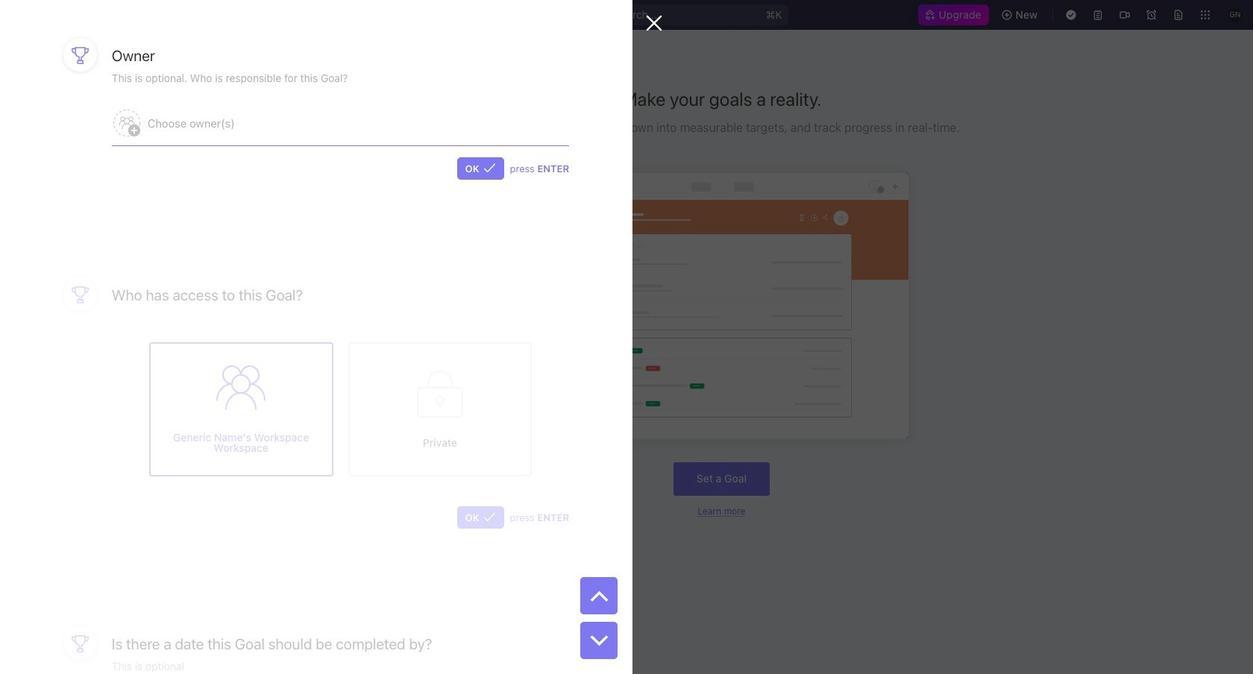 Task type: describe. For each thing, give the bounding box(es) containing it.
tree inside sidebar navigation
[[6, 336, 184, 436]]

sidebar navigation
[[0, 30, 190, 674]]



Task type: locate. For each thing, give the bounding box(es) containing it.
dialog
[[0, 0, 662, 674]]

tree
[[6, 336, 184, 436]]



Task type: vqa. For each thing, say whether or not it's contained in the screenshot.
Types
no



